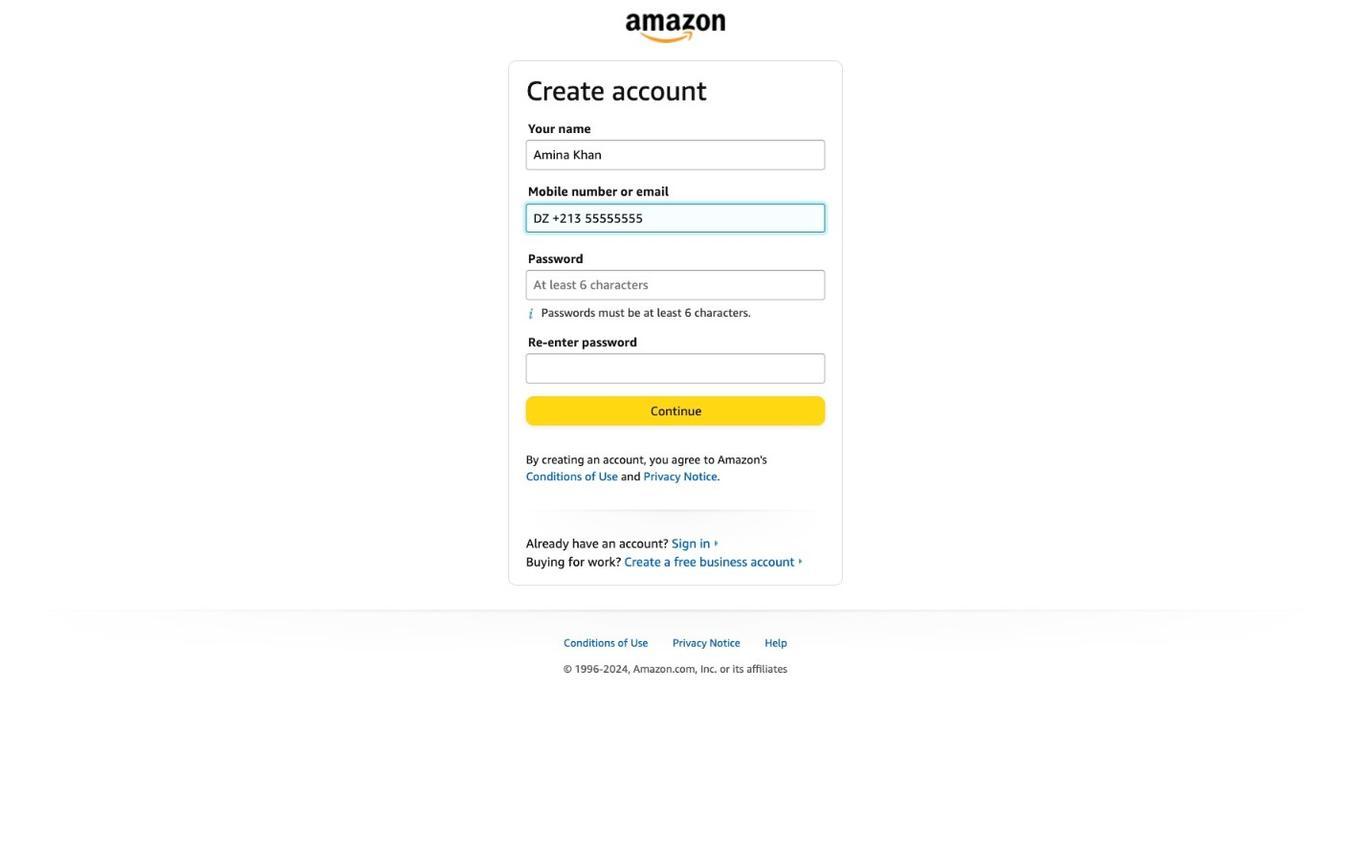 Task type: describe. For each thing, give the bounding box(es) containing it.
amazon image
[[627, 13, 725, 43]]

alert image
[[528, 308, 542, 320]]

First and last name text field
[[526, 140, 826, 170]]



Task type: vqa. For each thing, say whether or not it's contained in the screenshot.
4th checkbox icon from the bottom of the page
no



Task type: locate. For each thing, give the bounding box(es) containing it.
At least 6 characters password field
[[526, 270, 826, 300]]

None email field
[[526, 203, 826, 233]]

None password field
[[526, 354, 826, 383]]

None submit
[[527, 398, 825, 425]]



